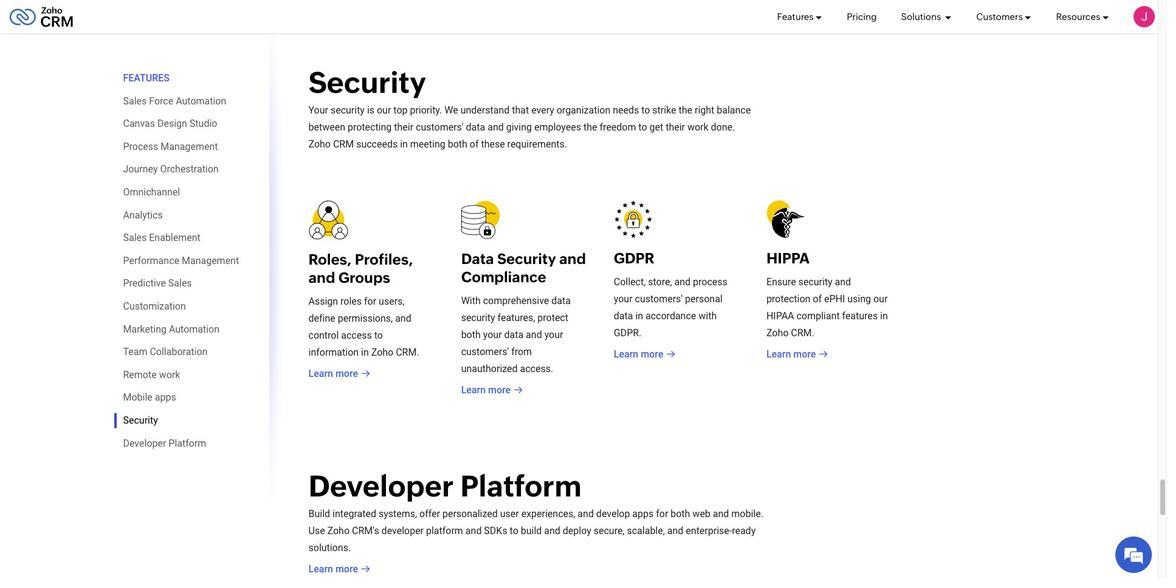 Task type: vqa. For each thing, say whether or not it's contained in the screenshot.


Task type: locate. For each thing, give the bounding box(es) containing it.
security inside data security and compliance
[[497, 251, 556, 267]]

features,
[[498, 312, 535, 324]]

0 horizontal spatial for
[[364, 296, 376, 307]]

1 horizontal spatial developer
[[308, 470, 454, 504]]

learn more
[[614, 349, 663, 360], [766, 349, 816, 360], [308, 368, 358, 380], [461, 385, 511, 396], [308, 564, 358, 576]]

of left these
[[470, 139, 479, 150]]

security up ephi
[[798, 276, 832, 288]]

hippa
[[766, 250, 810, 267]]

learn more link down gdpr.
[[614, 348, 675, 362]]

0 horizontal spatial apps
[[155, 392, 176, 404]]

1 horizontal spatial the
[[679, 105, 692, 116]]

1 vertical spatial apps
[[632, 509, 654, 520]]

2 horizontal spatial security
[[798, 276, 832, 288]]

personalized
[[442, 509, 498, 520]]

the down "organization"
[[583, 122, 597, 133]]

with
[[461, 295, 481, 307]]

the left right
[[679, 105, 692, 116]]

zoho inside ensure security and protection of ephi using our hipaa compliant features in zoho crm.
[[766, 327, 789, 339]]

solutions.
[[308, 543, 351, 555]]

1 horizontal spatial crm.
[[791, 327, 814, 339]]

0 horizontal spatial your
[[483, 329, 502, 341]]

sdks
[[484, 526, 507, 537]]

1 vertical spatial of
[[813, 293, 822, 305]]

and inside with comprehensive data security features, protect both your data and your customers' from unauthorized access.
[[526, 329, 542, 341]]

zoho down between
[[308, 139, 331, 150]]

both inside with comprehensive data security features, protect both your data and your customers' from unauthorized access.
[[461, 329, 481, 341]]

customers' up unauthorized
[[461, 346, 509, 358]]

in inside ensure security and protection of ephi using our hipaa compliant features in zoho crm.
[[880, 310, 888, 322]]

management down enablement
[[182, 255, 239, 267]]

zoho down "hipaa" at bottom
[[766, 327, 789, 339]]

0 vertical spatial security
[[331, 105, 365, 116]]

data inside collect, store, and process your customers' personal data in accordance with gdpr.
[[614, 310, 633, 322]]

data down 'understand' on the left of page
[[466, 122, 485, 133]]

customers' down store,
[[635, 293, 683, 305]]

more
[[641, 349, 663, 360], [793, 349, 816, 360], [335, 368, 358, 380], [488, 385, 511, 396], [335, 564, 358, 576]]

2 their from the left
[[666, 122, 685, 133]]

collaboration
[[150, 347, 208, 358]]

1 horizontal spatial of
[[813, 293, 822, 305]]

assign
[[308, 296, 338, 307]]

security down with
[[461, 312, 495, 324]]

security up compliance
[[497, 251, 556, 267]]

to inside developer platform and sdks to build and deploy secure, scalable, and enterprise-ready solutions.
[[510, 526, 518, 537]]

zoho
[[308, 139, 331, 150], [766, 327, 789, 339], [371, 347, 393, 358], [327, 526, 350, 537]]

strike
[[652, 105, 676, 116]]

assign roles for users, define permissions, and control access to information in
[[308, 296, 411, 358]]

crm. down users,
[[396, 347, 419, 358]]

ready
[[732, 526, 756, 537]]

analytics
[[123, 209, 163, 221]]

using
[[847, 293, 871, 305]]

1 vertical spatial both
[[461, 329, 481, 341]]

developer platform down mobile apps
[[123, 438, 206, 449]]

learn
[[614, 349, 638, 360], [766, 349, 791, 360], [308, 368, 333, 380], [461, 385, 486, 396], [308, 564, 333, 576]]

1 vertical spatial our
[[873, 293, 888, 305]]

security down mobile
[[123, 415, 158, 427]]

0 vertical spatial sales
[[123, 95, 147, 107]]

accordance
[[646, 310, 696, 322]]

0 vertical spatial platform
[[169, 438, 206, 449]]

canvas
[[123, 118, 155, 130]]

learn for gdpr
[[614, 349, 638, 360]]

learn down gdpr.
[[614, 349, 638, 360]]

developer
[[381, 526, 424, 537]]

0 vertical spatial for
[[364, 296, 376, 307]]

learn more down information
[[308, 368, 358, 380]]

sales for sales enablement
[[123, 232, 147, 244]]

both down with
[[461, 329, 481, 341]]

automation up collaboration
[[169, 324, 219, 335]]

from
[[511, 346, 532, 358]]

both inside security your security is our top priority. we understand that every organization needs to strike the right balance between protecting their customers' data and giving employees the freedom to get their work done. zoho crm succeeds in meeting both of these requirements.
[[448, 139, 467, 150]]

0 vertical spatial both
[[448, 139, 467, 150]]

to
[[641, 105, 650, 116], [638, 122, 647, 133], [374, 330, 383, 341], [510, 526, 518, 537]]

in down access
[[361, 347, 369, 358]]

2 horizontal spatial your
[[614, 293, 632, 305]]

enterprise-
[[686, 526, 732, 537]]

solutions
[[901, 11, 943, 22]]

developer
[[123, 438, 166, 449], [308, 470, 454, 504]]

pricing link
[[847, 0, 877, 33]]

customers' inside security your security is our top priority. we understand that every organization needs to strike the right balance between protecting their customers' data and giving employees the freedom to get their work done. zoho crm succeeds in meeting both of these requirements.
[[416, 122, 464, 133]]

in inside security your security is our top priority. we understand that every organization needs to strike the right balance between protecting their customers' data and giving employees the freedom to get their work done. zoho crm succeeds in meeting both of these requirements.
[[400, 139, 408, 150]]

security
[[331, 105, 365, 116], [798, 276, 832, 288], [461, 312, 495, 324]]

your inside collect, store, and process your customers' personal data in accordance with gdpr.
[[614, 293, 632, 305]]

sales up "canvas"
[[123, 95, 147, 107]]

mobile.
[[731, 509, 763, 520]]

of inside ensure security and protection of ephi using our hipaa compliant features in zoho crm.
[[813, 293, 822, 305]]

both left 'web'
[[671, 509, 690, 520]]

0 horizontal spatial our
[[377, 105, 391, 116]]

customers' inside collect, store, and process your customers' personal data in accordance with gdpr.
[[635, 293, 683, 305]]

work down the team collaboration
[[159, 369, 180, 381]]

these
[[481, 139, 505, 150]]

in inside assign roles for users, define permissions, and control access to information in
[[361, 347, 369, 358]]

learn more down "hipaa" at bottom
[[766, 349, 816, 360]]

crm's
[[352, 526, 379, 537]]

data up gdpr.
[[614, 310, 633, 322]]

2 vertical spatial security
[[461, 312, 495, 324]]

1 horizontal spatial work
[[687, 122, 708, 133]]

our right is
[[377, 105, 391, 116]]

crm. down compliant
[[791, 327, 814, 339]]

performance
[[123, 255, 179, 267]]

your down features,
[[483, 329, 502, 341]]

management up orchestration
[[161, 141, 218, 152]]

canvas design studio
[[123, 118, 217, 130]]

developer up systems,
[[308, 470, 454, 504]]

1 vertical spatial platform
[[460, 470, 582, 504]]

orchestration
[[160, 164, 219, 175]]

and
[[488, 122, 504, 133], [559, 251, 586, 267], [308, 270, 335, 286], [674, 276, 691, 288], [835, 276, 851, 288], [395, 313, 411, 324], [526, 329, 542, 341], [578, 509, 594, 520], [713, 509, 729, 520], [466, 526, 482, 537], [544, 526, 560, 537], [667, 526, 683, 537]]

1 horizontal spatial apps
[[632, 509, 654, 520]]

more down information
[[335, 368, 358, 380]]

that
[[512, 105, 529, 116]]

succeeds
[[356, 139, 398, 150]]

of inside security your security is our top priority. we understand that every organization needs to strike the right balance between protecting their customers' data and giving employees the freedom to get their work done. zoho crm succeeds in meeting both of these requirements.
[[470, 139, 479, 150]]

learn more link for hippa
[[766, 348, 828, 362]]

for up permissions,
[[364, 296, 376, 307]]

learn down information
[[308, 368, 333, 380]]

apps up scalable,
[[632, 509, 654, 520]]

between
[[308, 122, 345, 133]]

0 vertical spatial management
[[161, 141, 218, 152]]

platform
[[169, 438, 206, 449], [460, 470, 582, 504]]

top
[[393, 105, 408, 116]]

scalable,
[[627, 526, 665, 537]]

2 horizontal spatial security
[[497, 251, 556, 267]]

1 vertical spatial crm.
[[396, 347, 419, 358]]

studio
[[190, 118, 217, 130]]

1 horizontal spatial developer platform
[[308, 470, 582, 504]]

1 horizontal spatial security
[[461, 312, 495, 324]]

zoho inside security your security is our top priority. we understand that every organization needs to strike the right balance between protecting their customers' data and giving employees the freedom to get their work done. zoho crm succeeds in meeting both of these requirements.
[[308, 139, 331, 150]]

work down right
[[687, 122, 708, 133]]

for inside build integrated systems, offer personalized user experiences, and develop apps for both web and mobile. use
[[656, 509, 668, 520]]

and inside roles, profiles, and groups
[[308, 270, 335, 286]]

0 horizontal spatial developer
[[123, 438, 166, 449]]

our inside ensure security and protection of ephi using our hipaa compliant features in zoho crm.
[[873, 293, 888, 305]]

pricing
[[847, 11, 877, 22]]

learn more link for data security and compliance
[[461, 383, 523, 398]]

comprehensive
[[483, 295, 549, 307]]

platform up user
[[460, 470, 582, 504]]

apps
[[155, 392, 176, 404], [632, 509, 654, 520]]

2 vertical spatial security
[[123, 415, 158, 427]]

1 vertical spatial security
[[497, 251, 556, 267]]

their
[[394, 122, 413, 133], [666, 122, 685, 133]]

2 vertical spatial sales
[[168, 278, 192, 290]]

0 horizontal spatial security
[[331, 105, 365, 116]]

crm.
[[791, 327, 814, 339], [396, 347, 419, 358]]

learn more for data security and compliance
[[461, 385, 511, 396]]

hipaa
[[766, 310, 794, 322]]

security up is
[[308, 66, 426, 100]]

learn for data security and compliance
[[461, 385, 486, 396]]

resources link
[[1056, 0, 1109, 33]]

your down collect,
[[614, 293, 632, 305]]

more down unauthorized
[[488, 385, 511, 396]]

more down compliant
[[793, 349, 816, 360]]

zoho down access
[[371, 347, 393, 358]]

2 vertical spatial customers'
[[461, 346, 509, 358]]

our right using at the bottom right of page
[[873, 293, 888, 305]]

for up scalable,
[[656, 509, 668, 520]]

automation up studio
[[176, 95, 226, 107]]

learn more down gdpr.
[[614, 349, 663, 360]]

1 vertical spatial sales
[[123, 232, 147, 244]]

1 horizontal spatial your
[[544, 329, 563, 341]]

1 vertical spatial customers'
[[635, 293, 683, 305]]

platform down mobile apps
[[169, 438, 206, 449]]

0 vertical spatial of
[[470, 139, 479, 150]]

automation
[[176, 95, 226, 107], [169, 324, 219, 335]]

0 horizontal spatial crm.
[[396, 347, 419, 358]]

learn down "hipaa" at bottom
[[766, 349, 791, 360]]

learn down unauthorized
[[461, 385, 486, 396]]

collect,
[[614, 276, 646, 288]]

1 vertical spatial the
[[583, 122, 597, 133]]

needs
[[613, 105, 639, 116]]

1 horizontal spatial for
[[656, 509, 668, 520]]

developer down mobile apps
[[123, 438, 166, 449]]

more for roles, profiles, and groups
[[335, 368, 358, 380]]

apps inside build integrated systems, offer personalized user experiences, and develop apps for both web and mobile. use
[[632, 509, 654, 520]]

learn more link down "hipaa" at bottom
[[766, 348, 828, 362]]

security inside security your security is our top priority. we understand that every organization needs to strike the right balance between protecting their customers' data and giving employees the freedom to get their work done. zoho crm succeeds in meeting both of these requirements.
[[308, 66, 426, 100]]

in right features
[[880, 310, 888, 322]]

0 vertical spatial developer
[[123, 438, 166, 449]]

security for security your security is our top priority. we understand that every organization needs to strike the right balance between protecting their customers' data and giving employees the freedom to get their work done. zoho crm succeeds in meeting both of these requirements.
[[308, 66, 426, 100]]

0 vertical spatial developer platform
[[123, 438, 206, 449]]

1 vertical spatial security
[[798, 276, 832, 288]]

0 vertical spatial customers'
[[416, 122, 464, 133]]

every
[[531, 105, 554, 116]]

your down protect
[[544, 329, 563, 341]]

1 vertical spatial developer
[[308, 470, 454, 504]]

sales down performance management
[[168, 278, 192, 290]]

for inside assign roles for users, define permissions, and control access to information in
[[364, 296, 376, 307]]

features link
[[777, 0, 823, 33]]

build
[[521, 526, 542, 537]]

experiences,
[[521, 509, 575, 520]]

offer
[[419, 509, 440, 520]]

0 vertical spatial our
[[377, 105, 391, 116]]

learn more link down unauthorized
[[461, 383, 523, 398]]

0 vertical spatial work
[[687, 122, 708, 133]]

learn more down unauthorized
[[461, 385, 511, 396]]

permissions,
[[338, 313, 393, 324]]

0 horizontal spatial of
[[470, 139, 479, 150]]

to down permissions,
[[374, 330, 383, 341]]

more down gdpr.
[[641, 349, 663, 360]]

platform
[[426, 526, 463, 537]]

0 horizontal spatial security
[[123, 415, 158, 427]]

1 vertical spatial for
[[656, 509, 668, 520]]

learn more for hippa
[[766, 349, 816, 360]]

1 horizontal spatial platform
[[460, 470, 582, 504]]

requirements.
[[507, 139, 567, 150]]

1 horizontal spatial security
[[308, 66, 426, 100]]

user
[[500, 509, 519, 520]]

your
[[614, 293, 632, 305], [483, 329, 502, 341], [544, 329, 563, 341]]

in
[[400, 139, 408, 150], [635, 310, 643, 322], [880, 310, 888, 322], [361, 347, 369, 358]]

their right get
[[666, 122, 685, 133]]

1 vertical spatial management
[[182, 255, 239, 267]]

developer platform up offer
[[308, 470, 582, 504]]

data
[[466, 122, 485, 133], [551, 295, 571, 307], [614, 310, 633, 322], [504, 329, 523, 341]]

1 horizontal spatial our
[[873, 293, 888, 305]]

both inside build integrated systems, offer personalized user experiences, and develop apps for both web and mobile. use
[[671, 509, 690, 520]]

1 horizontal spatial their
[[666, 122, 685, 133]]

0 horizontal spatial the
[[583, 122, 597, 133]]

and inside assign roles for users, define permissions, and control access to information in
[[395, 313, 411, 324]]

0 horizontal spatial work
[[159, 369, 180, 381]]

users,
[[379, 296, 404, 307]]

both right meeting
[[448, 139, 467, 150]]

sales down analytics
[[123, 232, 147, 244]]

data inside security your security is our top priority. we understand that every organization needs to strike the right balance between protecting their customers' data and giving employees the freedom to get their work done. zoho crm succeeds in meeting both of these requirements.
[[466, 122, 485, 133]]

learn for hippa
[[766, 349, 791, 360]]

developer platform
[[123, 438, 206, 449], [308, 470, 582, 504]]

to left the build
[[510, 526, 518, 537]]

more down solutions.
[[335, 564, 358, 576]]

resources
[[1056, 11, 1100, 22]]

0 vertical spatial security
[[308, 66, 426, 100]]

1 vertical spatial developer platform
[[308, 470, 582, 504]]

our
[[377, 105, 391, 116], [873, 293, 888, 305]]

in left meeting
[[400, 139, 408, 150]]

for
[[364, 296, 376, 307], [656, 509, 668, 520]]

we
[[444, 105, 458, 116]]

predictive
[[123, 278, 166, 290]]

2 vertical spatial both
[[671, 509, 690, 520]]

of up compliant
[[813, 293, 822, 305]]

0 vertical spatial crm.
[[791, 327, 814, 339]]

0 horizontal spatial their
[[394, 122, 413, 133]]

in up gdpr.
[[635, 310, 643, 322]]

apps down remote work
[[155, 392, 176, 404]]

learn more link down information
[[308, 367, 370, 382]]

security left is
[[331, 105, 365, 116]]

customers' down we
[[416, 122, 464, 133]]

ensure security and protection of ephi using our hipaa compliant features in zoho crm.
[[766, 276, 888, 339]]

process management
[[123, 141, 218, 152]]

their down top
[[394, 122, 413, 133]]



Task type: describe. For each thing, give the bounding box(es) containing it.
customization
[[123, 301, 186, 312]]

force
[[149, 95, 173, 107]]

compliant
[[797, 310, 840, 322]]

omnichannel
[[123, 187, 180, 198]]

right
[[695, 105, 714, 116]]

balance
[[717, 105, 751, 116]]

crm
[[333, 139, 354, 150]]

gdpr
[[614, 250, 654, 267]]

get
[[649, 122, 663, 133]]

customers
[[976, 11, 1023, 22]]

mobile
[[123, 392, 152, 404]]

access
[[341, 330, 372, 341]]

groups
[[338, 270, 390, 286]]

journey orchestration
[[123, 164, 219, 175]]

0 horizontal spatial developer platform
[[123, 438, 206, 449]]

learn more link for gdpr
[[614, 348, 675, 362]]

use
[[308, 526, 325, 537]]

learn more down solutions.
[[308, 564, 358, 576]]

features
[[777, 11, 813, 22]]

learn more for gdpr
[[614, 349, 663, 360]]

1 vertical spatial work
[[159, 369, 180, 381]]

marketing
[[123, 324, 167, 335]]

protecting
[[348, 122, 392, 133]]

personal
[[685, 293, 723, 305]]

customers' inside with comprehensive data security features, protect both your data and your customers' from unauthorized access.
[[461, 346, 509, 358]]

process
[[123, 141, 158, 152]]

developer platform and sdks to build and deploy secure, scalable, and enterprise-ready solutions.
[[308, 526, 756, 555]]

marketing automation
[[123, 324, 219, 335]]

features
[[842, 310, 878, 322]]

your
[[308, 105, 328, 116]]

store,
[[648, 276, 672, 288]]

security your security is our top priority. we understand that every organization needs to strike the right balance between protecting their customers' data and giving employees the freedom to get their work done. zoho crm succeeds in meeting both of these requirements.
[[308, 66, 751, 150]]

learn more link for roles, profiles, and groups
[[308, 367, 370, 382]]

priority.
[[410, 105, 442, 116]]

roles, profiles, and groups
[[308, 252, 413, 286]]

done.
[[711, 122, 735, 133]]

management for performance management
[[182, 255, 239, 267]]

is
[[367, 105, 374, 116]]

zoho crm logo image
[[9, 3, 74, 30]]

protect
[[537, 312, 568, 324]]

learn more link down solutions.
[[308, 563, 370, 578]]

0 vertical spatial apps
[[155, 392, 176, 404]]

james peterson image
[[1134, 6, 1155, 27]]

security inside security your security is our top priority. we understand that every organization needs to strike the right balance between protecting their customers' data and giving employees the freedom to get their work done. zoho crm succeeds in meeting both of these requirements.
[[331, 105, 365, 116]]

develop
[[596, 509, 630, 520]]

sales for sales force automation
[[123, 95, 147, 107]]

and inside security your security is our top priority. we understand that every organization needs to strike the right balance between protecting their customers' data and giving employees the freedom to get their work done. zoho crm succeeds in meeting both of these requirements.
[[488, 122, 504, 133]]

organization
[[557, 105, 610, 116]]

to left get
[[638, 122, 647, 133]]

define
[[308, 313, 335, 324]]

in inside collect, store, and process your customers' personal data in accordance with gdpr.
[[635, 310, 643, 322]]

and inside data security and compliance
[[559, 251, 586, 267]]

remote work
[[123, 369, 180, 381]]

learn down solutions.
[[308, 564, 333, 576]]

understand
[[461, 105, 510, 116]]

security inside with comprehensive data security features, protect both your data and your customers' from unauthorized access.
[[461, 312, 495, 324]]

secure,
[[594, 526, 625, 537]]

predictive sales
[[123, 278, 192, 290]]

to inside assign roles for users, define permissions, and control access to information in
[[374, 330, 383, 341]]

our inside security your security is our top priority. we understand that every organization needs to strike the right balance between protecting their customers' data and giving employees the freedom to get their work done. zoho crm succeeds in meeting both of these requirements.
[[377, 105, 391, 116]]

data security and compliance
[[461, 251, 586, 286]]

learn more for roles, profiles, and groups
[[308, 368, 358, 380]]

with comprehensive data security features, protect both your data and your customers' from unauthorized access.
[[461, 295, 571, 375]]

build
[[308, 509, 330, 520]]

freedom
[[600, 122, 636, 133]]

security for security
[[123, 415, 158, 427]]

1 their from the left
[[394, 122, 413, 133]]

collect, store, and process your customers' personal data in accordance with gdpr.
[[614, 276, 727, 339]]

giving
[[506, 122, 532, 133]]

work inside security your security is our top priority. we understand that every organization needs to strike the right balance between protecting their customers' data and giving employees the freedom to get their work done. zoho crm succeeds in meeting both of these requirements.
[[687, 122, 708, 133]]

performance management
[[123, 255, 239, 267]]

ephi
[[824, 293, 845, 305]]

design
[[157, 118, 187, 130]]

data down features,
[[504, 329, 523, 341]]

information
[[308, 347, 359, 358]]

sales force automation
[[123, 95, 226, 107]]

control
[[308, 330, 339, 341]]

and inside ensure security and protection of ephi using our hipaa compliant features in zoho crm.
[[835, 276, 851, 288]]

employees
[[534, 122, 581, 133]]

more for hippa
[[793, 349, 816, 360]]

more for gdpr
[[641, 349, 663, 360]]

unauthorized
[[461, 363, 518, 375]]

enablement
[[149, 232, 200, 244]]

security inside ensure security and protection of ephi using our hipaa compliant features in zoho crm.
[[798, 276, 832, 288]]

systems,
[[379, 509, 417, 520]]

0 vertical spatial automation
[[176, 95, 226, 107]]

0 horizontal spatial platform
[[169, 438, 206, 449]]

integrated
[[333, 509, 376, 520]]

zoho crm.
[[371, 347, 419, 358]]

crm. inside ensure security and protection of ephi using our hipaa compliant features in zoho crm.
[[791, 327, 814, 339]]

data
[[461, 251, 494, 267]]

data up protect
[[551, 295, 571, 307]]

meeting
[[410, 139, 445, 150]]

roles,
[[308, 252, 352, 268]]

deploy
[[563, 526, 591, 537]]

to left strike
[[641, 105, 650, 116]]

and inside collect, store, and process your customers' personal data in accordance with gdpr.
[[674, 276, 691, 288]]

profiles,
[[355, 252, 413, 268]]

gdpr.
[[614, 327, 641, 339]]

features
[[123, 72, 170, 84]]

mobile apps
[[123, 392, 176, 404]]

zoho up solutions.
[[327, 526, 350, 537]]

team collaboration
[[123, 347, 208, 358]]

more for data security and compliance
[[488, 385, 511, 396]]

process
[[693, 276, 727, 288]]

management for process management
[[161, 141, 218, 152]]

menu shadow image
[[269, 0, 287, 518]]

journey
[[123, 164, 158, 175]]

compliance
[[461, 269, 546, 286]]

0 vertical spatial the
[[679, 105, 692, 116]]

1 vertical spatial automation
[[169, 324, 219, 335]]

learn for roles, profiles, and groups
[[308, 368, 333, 380]]



